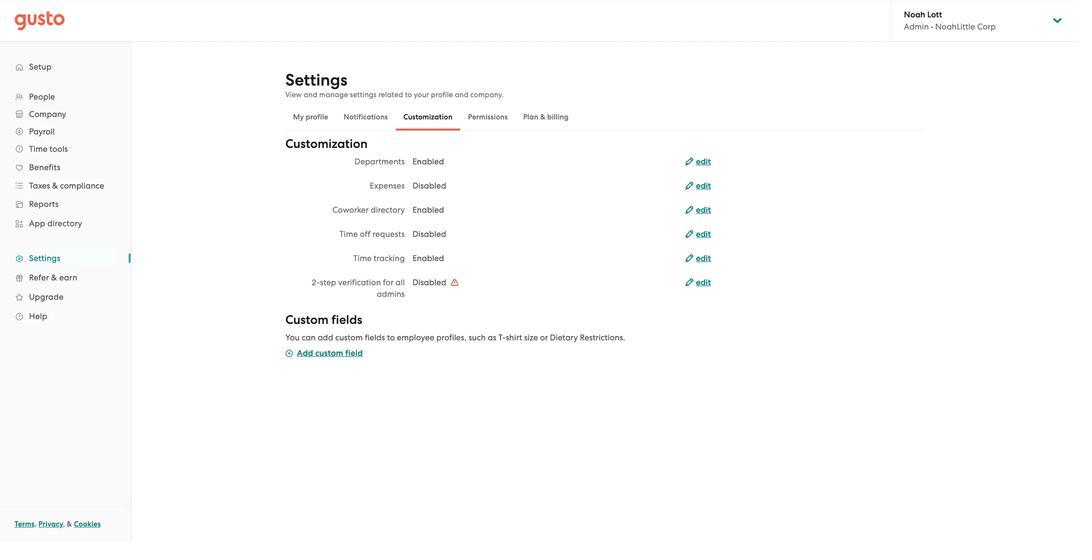 Task type: describe. For each thing, give the bounding box(es) containing it.
cookies button
[[74, 519, 101, 530]]

payroll button
[[10, 123, 121, 140]]

taxes & compliance
[[29, 181, 104, 191]]

list containing people
[[0, 88, 131, 326]]

settings for settings view and manage settings related to your profile and company.
[[285, 70, 347, 90]]

time off requests
[[340, 229, 405, 239]]

settings for settings
[[29, 254, 60, 263]]

for
[[383, 278, 394, 287]]

1 vertical spatial to
[[387, 333, 395, 343]]

profile inside settings view and manage settings related to your profile and company.
[[431, 90, 453, 99]]

add
[[297, 348, 313, 359]]

plan & billing
[[523, 113, 569, 121]]

restrictions.
[[580, 333, 625, 343]]

lott
[[928, 10, 942, 20]]

0 vertical spatial custom
[[335, 333, 363, 343]]

help link
[[10, 308, 121, 325]]

t-
[[499, 333, 506, 343]]

view
[[285, 90, 302, 99]]

settings view and manage settings related to your profile and company.
[[285, 70, 504, 99]]

my profile
[[293, 113, 328, 121]]

corp
[[978, 22, 996, 31]]

noahlittle
[[936, 22, 976, 31]]

tools
[[49, 144, 68, 154]]

•
[[931, 22, 934, 31]]

custom
[[285, 313, 329, 328]]

2 , from the left
[[63, 520, 65, 529]]

edit for step
[[696, 278, 711, 288]]

reports link
[[10, 195, 121, 213]]

you can add custom fields to employee profiles, such as t-shirt size or dietary restrictions.
[[285, 333, 625, 343]]

terms
[[15, 520, 35, 529]]

help
[[29, 312, 47, 321]]

customization inside button
[[403, 113, 453, 121]]

upgrade
[[29, 292, 64, 302]]

module__icon___go7vc image
[[451, 279, 459, 286]]

expenses
[[370, 181, 405, 191]]

plan & billing button
[[516, 105, 577, 129]]

setup link
[[10, 58, 121, 75]]

enabled for departments
[[413, 157, 444, 166]]

permissions
[[468, 113, 508, 121]]

time for time off requests
[[340, 229, 358, 239]]

to inside settings view and manage settings related to your profile and company.
[[405, 90, 412, 99]]

refer & earn link
[[10, 269, 121, 286]]

admin
[[904, 22, 929, 31]]

refer & earn
[[29, 273, 77, 283]]

company
[[29, 109, 66, 119]]

noah lott admin • noahlittle corp
[[904, 10, 996, 31]]

shirt
[[506, 333, 522, 343]]

2 edit from the top
[[696, 181, 711, 191]]

app directory link
[[10, 215, 121, 232]]

2 edit button from the top
[[686, 180, 711, 192]]

time tools
[[29, 144, 68, 154]]

notifications
[[344, 113, 388, 121]]

edit button for step
[[686, 277, 711, 289]]

refer
[[29, 273, 49, 283]]

add custom field link
[[285, 348, 363, 359]]

settings
[[350, 90, 377, 99]]

1 edit from the top
[[696, 157, 711, 167]]

field
[[345, 348, 363, 359]]

add custom field
[[297, 348, 363, 359]]

upgrade link
[[10, 288, 121, 306]]

edit for off
[[696, 229, 711, 240]]

2-
[[312, 278, 320, 287]]

cookies
[[74, 520, 101, 529]]

time for time tracking
[[353, 254, 372, 263]]

edit for directory
[[696, 205, 711, 215]]

billing
[[548, 113, 569, 121]]

edit for tracking
[[696, 254, 711, 264]]

edit button for off
[[686, 229, 711, 240]]

settings tabs tab list
[[285, 104, 924, 131]]

admins
[[377, 289, 405, 299]]

verification
[[338, 278, 381, 287]]

compliance
[[60, 181, 104, 191]]

requests
[[373, 229, 405, 239]]

privacy link
[[38, 520, 63, 529]]

app
[[29, 219, 45, 228]]

company button
[[10, 105, 121, 123]]

edit button for directory
[[686, 205, 711, 216]]

off
[[360, 229, 371, 239]]

reports
[[29, 199, 59, 209]]

payroll
[[29, 127, 55, 136]]

you
[[285, 333, 300, 343]]

coworker directory
[[333, 205, 405, 215]]

tracking
[[374, 254, 405, 263]]

or
[[540, 333, 548, 343]]

settings link
[[10, 250, 121, 267]]

plan
[[523, 113, 539, 121]]



Task type: vqa. For each thing, say whether or not it's contained in the screenshot.
"ORG CHART"
no



Task type: locate. For each thing, give the bounding box(es) containing it.
notifications button
[[336, 105, 396, 129]]

3 enabled from the top
[[413, 254, 444, 263]]

disabled right the requests
[[413, 229, 446, 239]]

0 vertical spatial enabled
[[413, 157, 444, 166]]

0 vertical spatial settings
[[285, 70, 347, 90]]

& for billing
[[540, 113, 546, 121]]

1 horizontal spatial fields
[[365, 333, 385, 343]]

taxes & compliance button
[[10, 177, 121, 195]]

0 vertical spatial customization
[[403, 113, 453, 121]]

0 horizontal spatial customization
[[285, 136, 368, 151]]

setup
[[29, 62, 52, 72]]

& left the cookies button
[[67, 520, 72, 529]]

directory for coworker directory
[[371, 205, 405, 215]]

0 vertical spatial directory
[[371, 205, 405, 215]]

settings up refer
[[29, 254, 60, 263]]

1 vertical spatial custom
[[315, 348, 343, 359]]

& inside dropdown button
[[52, 181, 58, 191]]

1 horizontal spatial directory
[[371, 205, 405, 215]]

profiles,
[[437, 333, 467, 343]]

0 horizontal spatial and
[[304, 90, 318, 99]]

custom fields
[[285, 313, 362, 328]]

profile right my
[[306, 113, 328, 121]]

directory down expenses
[[371, 205, 405, 215]]

2 vertical spatial enabled
[[413, 254, 444, 263]]

and right view
[[304, 90, 318, 99]]

custom
[[335, 333, 363, 343], [315, 348, 343, 359]]

edit button for tracking
[[686, 253, 711, 265]]

directory down reports "link"
[[47, 219, 82, 228]]

customization down your
[[403, 113, 453, 121]]

customization button
[[396, 105, 460, 129]]

your
[[414, 90, 429, 99]]

settings
[[285, 70, 347, 90], [29, 254, 60, 263]]

0 vertical spatial time
[[29, 144, 47, 154]]

my
[[293, 113, 304, 121]]

earn
[[59, 273, 77, 283]]

3 disabled from the top
[[413, 278, 448, 287]]

home image
[[15, 11, 65, 30]]

& right taxes
[[52, 181, 58, 191]]

time down off
[[353, 254, 372, 263]]

benefits link
[[10, 159, 121, 176]]

0 horizontal spatial to
[[387, 333, 395, 343]]

manage
[[319, 90, 348, 99]]

edit
[[696, 157, 711, 167], [696, 181, 711, 191], [696, 205, 711, 215], [696, 229, 711, 240], [696, 254, 711, 264], [696, 278, 711, 288]]

time
[[29, 144, 47, 154], [340, 229, 358, 239], [353, 254, 372, 263]]

such
[[469, 333, 486, 343]]

can
[[302, 333, 316, 343]]

2-step verification for all admins
[[312, 278, 405, 299]]

1 horizontal spatial customization
[[403, 113, 453, 121]]

disabled right expenses
[[413, 181, 446, 191]]

5 edit button from the top
[[686, 253, 711, 265]]

edit button
[[686, 156, 711, 168], [686, 180, 711, 192], [686, 205, 711, 216], [686, 229, 711, 240], [686, 253, 711, 265], [686, 277, 711, 289]]

benefits
[[29, 163, 61, 172]]

time down payroll
[[29, 144, 47, 154]]

app directory
[[29, 219, 82, 228]]

1 horizontal spatial and
[[455, 90, 469, 99]]

3 edit from the top
[[696, 205, 711, 215]]

enabled for time tracking
[[413, 254, 444, 263]]

disabled for expenses
[[413, 181, 446, 191]]

time for time tools
[[29, 144, 47, 154]]

2 vertical spatial disabled
[[413, 278, 448, 287]]

people button
[[10, 88, 121, 105]]

disabled left module__icon___go7vc
[[413, 278, 448, 287]]

fields up add in the bottom of the page
[[332, 313, 362, 328]]

6 edit from the top
[[696, 278, 711, 288]]

employee
[[397, 333, 435, 343]]

fields
[[332, 313, 362, 328], [365, 333, 385, 343]]

1 horizontal spatial ,
[[63, 520, 65, 529]]

customization down my profile button
[[285, 136, 368, 151]]

& inside button
[[540, 113, 546, 121]]

people
[[29, 92, 55, 102]]

, left the cookies button
[[63, 520, 65, 529]]

6 edit button from the top
[[686, 277, 711, 289]]

0 vertical spatial to
[[405, 90, 412, 99]]

1 horizontal spatial settings
[[285, 70, 347, 90]]

1 vertical spatial profile
[[306, 113, 328, 121]]

1 vertical spatial time
[[340, 229, 358, 239]]

and left company.
[[455, 90, 469, 99]]

enabled
[[413, 157, 444, 166], [413, 205, 444, 215], [413, 254, 444, 263]]

1 disabled from the top
[[413, 181, 446, 191]]

1 horizontal spatial to
[[405, 90, 412, 99]]

& right plan
[[540, 113, 546, 121]]

& for earn
[[51, 273, 57, 283]]

3 edit button from the top
[[686, 205, 711, 216]]

5 edit from the top
[[696, 254, 711, 264]]

1 and from the left
[[304, 90, 318, 99]]

settings inside settings view and manage settings related to your profile and company.
[[285, 70, 347, 90]]

2 disabled from the top
[[413, 229, 446, 239]]

to left employee
[[387, 333, 395, 343]]

1 vertical spatial enabled
[[413, 205, 444, 215]]

privacy
[[38, 520, 63, 529]]

fields left employee
[[365, 333, 385, 343]]

custom up field
[[335, 333, 363, 343]]

time tracking
[[353, 254, 405, 263]]

directory inside gusto navigation element
[[47, 219, 82, 228]]

departments
[[355, 157, 405, 166]]

as
[[488, 333, 497, 343]]

0 horizontal spatial profile
[[306, 113, 328, 121]]

customization
[[403, 113, 453, 121], [285, 136, 368, 151]]

1 vertical spatial directory
[[47, 219, 82, 228]]

0 horizontal spatial settings
[[29, 254, 60, 263]]

coworker
[[333, 205, 369, 215]]

1 vertical spatial fields
[[365, 333, 385, 343]]

terms , privacy , & cookies
[[15, 520, 101, 529]]

4 edit button from the top
[[686, 229, 711, 240]]

taxes
[[29, 181, 50, 191]]

step
[[320, 278, 336, 287]]

my profile button
[[285, 105, 336, 129]]

1 enabled from the top
[[413, 157, 444, 166]]

0 horizontal spatial ,
[[35, 520, 37, 529]]

& for compliance
[[52, 181, 58, 191]]

0 horizontal spatial fields
[[332, 313, 362, 328]]

directory for app directory
[[47, 219, 82, 228]]

1 vertical spatial customization
[[285, 136, 368, 151]]

2 vertical spatial time
[[353, 254, 372, 263]]

terms link
[[15, 520, 35, 529]]

1 vertical spatial settings
[[29, 254, 60, 263]]

0 vertical spatial disabled
[[413, 181, 446, 191]]

& left earn
[[51, 273, 57, 283]]

permissions button
[[460, 105, 516, 129]]

settings up manage on the top
[[285, 70, 347, 90]]

1 horizontal spatial profile
[[431, 90, 453, 99]]

2 enabled from the top
[[413, 205, 444, 215]]

disabled for 2-step verification for all admins
[[413, 278, 448, 287]]

enabled for coworker directory
[[413, 205, 444, 215]]

add
[[318, 333, 333, 343]]

to
[[405, 90, 412, 99], [387, 333, 395, 343]]

to left your
[[405, 90, 412, 99]]

disabled for time off requests
[[413, 229, 446, 239]]

, left "privacy" link
[[35, 520, 37, 529]]

4 edit from the top
[[696, 229, 711, 240]]

profile
[[431, 90, 453, 99], [306, 113, 328, 121]]

1 vertical spatial disabled
[[413, 229, 446, 239]]

size
[[524, 333, 538, 343]]

time tools button
[[10, 140, 121, 158]]

gusto navigation element
[[0, 42, 131, 342]]

related
[[379, 90, 403, 99]]

company.
[[471, 90, 504, 99]]

1 , from the left
[[35, 520, 37, 529]]

directory
[[371, 205, 405, 215], [47, 219, 82, 228]]

0 vertical spatial profile
[[431, 90, 453, 99]]

profile inside button
[[306, 113, 328, 121]]

list
[[0, 88, 131, 326]]

noah
[[904, 10, 926, 20]]

1 edit button from the top
[[686, 156, 711, 168]]

2 and from the left
[[455, 90, 469, 99]]

custom down add in the bottom of the page
[[315, 348, 343, 359]]

all
[[396, 278, 405, 287]]

and
[[304, 90, 318, 99], [455, 90, 469, 99]]

dietary
[[550, 333, 578, 343]]

profile right your
[[431, 90, 453, 99]]

&
[[540, 113, 546, 121], [52, 181, 58, 191], [51, 273, 57, 283], [67, 520, 72, 529]]

settings inside gusto navigation element
[[29, 254, 60, 263]]

time inside dropdown button
[[29, 144, 47, 154]]

0 vertical spatial fields
[[332, 313, 362, 328]]

time left off
[[340, 229, 358, 239]]

0 horizontal spatial directory
[[47, 219, 82, 228]]



